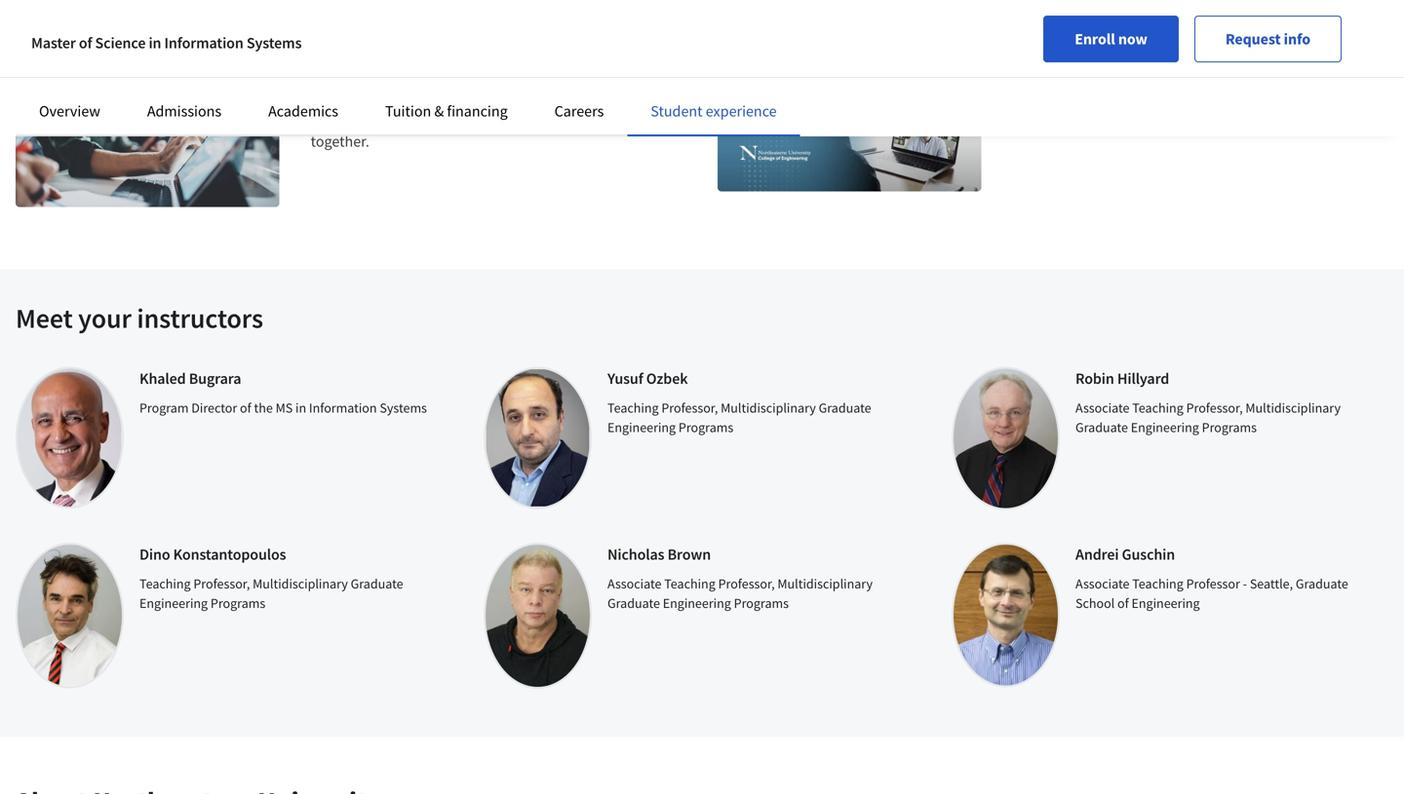 Task type: vqa. For each thing, say whether or not it's contained in the screenshot.


Task type: locate. For each thing, give the bounding box(es) containing it.
admissions
[[147, 101, 222, 121]]

teaching down yusuf
[[608, 399, 659, 417]]

2 vertical spatial of
[[1118, 595, 1129, 612]]

1 horizontal spatial teaching professor,  multidisciplinary graduate engineering programs
[[608, 399, 872, 436]]

in right science
[[149, 33, 161, 53]]

director
[[191, 399, 237, 417]]

konstantopoulos
[[173, 545, 286, 565]]

careers
[[555, 101, 604, 121]]

teaching for andrei guschin
[[1133, 575, 1184, 593]]

systems
[[247, 33, 302, 53], [380, 399, 427, 417]]

bugrara
[[189, 369, 241, 389]]

1 horizontal spatial information
[[309, 399, 377, 417]]

1 vertical spatial associate teaching professor,  multidisciplinary graduate engineering programs
[[608, 575, 873, 612]]

2 vertical spatial in
[[296, 399, 306, 417]]

own
[[1111, 57, 1140, 77]]

associate for nicholas
[[608, 575, 662, 593]]

2 horizontal spatial in
[[499, 85, 512, 104]]

0 vertical spatial information
[[164, 33, 244, 53]]

1 vertical spatial your
[[78, 301, 132, 335]]

experience
[[706, 101, 777, 121]]

forums
[[383, 108, 429, 128]]

dino konstantopoulos image
[[16, 543, 124, 689]]

teaching for robin hillyard
[[1133, 399, 1184, 417]]

information up admissions link
[[164, 33, 244, 53]]

tuition & financing
[[385, 101, 508, 121]]

in right ms
[[296, 399, 306, 417]]

associate teaching professor,  multidisciplinary graduate engineering programs
[[1076, 399, 1341, 436], [608, 575, 873, 612]]

programs
[[679, 419, 734, 436], [1202, 419, 1257, 436], [211, 595, 266, 612], [734, 595, 789, 612]]

&
[[435, 101, 444, 121]]

on
[[1056, 57, 1073, 77]]

0 vertical spatial in
[[149, 33, 161, 53]]

academics link
[[268, 101, 338, 121]]

engineering down professor
[[1132, 595, 1200, 612]]

associate
[[1076, 399, 1130, 417], [608, 575, 662, 593], [1076, 575, 1130, 593]]

your right the meet
[[78, 301, 132, 335]]

0 horizontal spatial of
[[79, 33, 92, 53]]

and
[[621, 108, 646, 128]]

ozbek
[[647, 369, 688, 389]]

hillyard
[[1118, 369, 1170, 389]]

1 horizontal spatial associate teaching professor,  multidisciplinary graduate engineering programs
[[1076, 399, 1341, 436]]

request info button
[[1195, 16, 1342, 62]]

0 horizontal spatial in
[[149, 33, 161, 53]]

1 vertical spatial in
[[499, 85, 512, 104]]

teaching down guschin
[[1133, 575, 1184, 593]]

enroll now
[[1075, 29, 1148, 49]]

learn
[[311, 57, 349, 77]]

of
[[79, 33, 92, 53], [240, 399, 251, 417], [1118, 595, 1129, 612]]

teaching professor,  multidisciplinary graduate engineering programs
[[608, 399, 872, 436], [139, 575, 403, 612]]

student experience
[[651, 101, 777, 121]]

0 vertical spatial of
[[79, 33, 92, 53]]

robin hillyard
[[1076, 369, 1170, 389]]

of inside associate teaching professor - seattle,  graduate school of engineering
[[1118, 595, 1129, 612]]

andrei guschin image
[[952, 543, 1060, 688]]

teaching professor,  multidisciplinary graduate engineering programs down konstantopoulos
[[139, 575, 403, 612]]

0 vertical spatial systems
[[247, 33, 302, 53]]

1 horizontal spatial of
[[240, 399, 251, 417]]

associate teaching professor,  multidisciplinary graduate engineering programs down the brown
[[608, 575, 873, 612]]

1 vertical spatial of
[[240, 399, 251, 417]]

associate up school
[[1076, 575, 1130, 593]]

associate inside associate teaching professor - seattle,  graduate school of engineering
[[1076, 575, 1130, 593]]

1 horizontal spatial your
[[1076, 57, 1108, 77]]

request
[[1226, 29, 1281, 49]]

master
[[31, 33, 76, 53]]

ms
[[276, 399, 293, 417]]

seattle,
[[1250, 575, 1294, 593]]

community
[[487, 57, 565, 77]]

in
[[149, 33, 161, 53], [499, 85, 512, 104], [296, 399, 306, 417]]

0 horizontal spatial your
[[78, 301, 132, 335]]

1 vertical spatial information
[[309, 399, 377, 417]]

1 horizontal spatial systems
[[380, 399, 427, 417]]

2 horizontal spatial of
[[1118, 595, 1129, 612]]

information
[[164, 33, 244, 53], [309, 399, 377, 417]]

teaching inside associate teaching professor - seattle,  graduate school of engineering
[[1133, 575, 1184, 593]]

staff-
[[515, 85, 547, 104]]

multidisciplinary
[[721, 399, 816, 417], [1246, 399, 1341, 417], [253, 575, 348, 593], [778, 575, 873, 593]]

moderated
[[547, 85, 619, 104]]

teaching down hillyard
[[1133, 399, 1184, 417]]

graduate
[[819, 399, 872, 417], [1076, 419, 1129, 436], [351, 575, 403, 593], [1296, 575, 1349, 593], [608, 595, 660, 612]]

associate for robin
[[1076, 399, 1130, 417]]

0 vertical spatial your
[[1076, 57, 1108, 77]]

grow
[[649, 108, 682, 128]]

teaching down the brown
[[664, 575, 716, 593]]

khaled bugrara image
[[16, 367, 124, 509]]

engineering
[[608, 419, 676, 436], [1131, 419, 1200, 436], [139, 595, 208, 612], [663, 595, 731, 612], [1132, 595, 1200, 612]]

teaching
[[608, 399, 659, 417], [1133, 399, 1184, 417], [139, 575, 191, 593], [664, 575, 716, 593], [1133, 575, 1184, 593]]

associate down robin
[[1076, 399, 1130, 417]]

your
[[1076, 57, 1108, 77], [78, 301, 132, 335]]

enroll now button
[[1044, 16, 1179, 62]]

financing
[[447, 101, 508, 121]]

yusuf
[[608, 369, 643, 389]]

of right school
[[1118, 595, 1129, 612]]

dino konstantopoulos
[[139, 545, 286, 565]]

engineering down hillyard
[[1131, 419, 1200, 436]]

teaching professor,  multidisciplinary graduate engineering programs down "ozbek"
[[608, 399, 872, 436]]

engineering inside associate teaching professor - seattle,  graduate school of engineering
[[1132, 595, 1200, 612]]

1 vertical spatial teaching professor,  multidisciplinary graduate engineering programs
[[139, 575, 403, 612]]

0 vertical spatial teaching professor,  multidisciplinary graduate engineering programs
[[608, 399, 872, 436]]

school
[[1076, 595, 1115, 612]]

professor,
[[662, 399, 718, 417], [1187, 399, 1243, 417], [193, 575, 250, 593], [718, 575, 775, 593]]

in inside learn alongside an online community connect with fellow learners in staff-moderated discussion forums to share ideas, ask questions and grow together.
[[499, 85, 512, 104]]

together.
[[311, 131, 370, 151]]

robin
[[1076, 369, 1115, 389]]

of left the
[[240, 399, 251, 417]]

0 horizontal spatial associate teaching professor,  multidisciplinary graduate engineering programs
[[608, 575, 873, 612]]

learners
[[443, 85, 496, 104]]

dino
[[139, 545, 170, 565]]

overview link
[[39, 101, 100, 121]]

graduate inside associate teaching professor - seattle,  graduate school of engineering
[[1296, 575, 1349, 593]]

your right on
[[1076, 57, 1108, 77]]

0 horizontal spatial teaching professor,  multidisciplinary graduate engineering programs
[[139, 575, 403, 612]]

in up ideas,
[[499, 85, 512, 104]]

associate teaching professor,  multidisciplinary graduate engineering programs down hillyard
[[1076, 399, 1341, 436]]

connect
[[311, 85, 365, 104]]

associate teaching professor,  multidisciplinary graduate engineering programs for robin hillyard
[[1076, 399, 1341, 436]]

0 vertical spatial associate teaching professor,  multidisciplinary graduate engineering programs
[[1076, 399, 1341, 436]]

associate down nicholas
[[608, 575, 662, 593]]

robin hillyard image
[[952, 367, 1060, 511]]

of right master
[[79, 33, 92, 53]]

overview
[[39, 101, 100, 121]]

information right ms
[[309, 399, 377, 417]]

student
[[651, 101, 703, 121]]



Task type: describe. For each thing, give the bounding box(es) containing it.
admissions link
[[147, 101, 222, 121]]

student experience link
[[651, 101, 777, 121]]

teaching for nicholas brown
[[664, 575, 716, 593]]

share
[[449, 108, 484, 128]]

meet
[[16, 301, 73, 335]]

associate teaching professor,  multidisciplinary graduate engineering programs for nicholas brown
[[608, 575, 873, 612]]

alongside
[[353, 57, 418, 77]]

engineering down dino
[[139, 595, 208, 612]]

engineering down the brown
[[663, 595, 731, 612]]

1 vertical spatial systems
[[380, 399, 427, 417]]

online
[[441, 57, 484, 77]]

ask
[[529, 108, 551, 128]]

0 horizontal spatial systems
[[247, 33, 302, 53]]

associate for andrei
[[1076, 575, 1130, 593]]

brown
[[668, 545, 711, 565]]

fellow
[[400, 85, 440, 104]]

teaching down dino
[[139, 575, 191, 593]]

program director of the ms in information systems
[[139, 399, 427, 417]]

nicholas brown image
[[484, 543, 592, 690]]

discussion
[[311, 108, 379, 128]]

the
[[254, 399, 273, 417]]

master of science in information systems
[[31, 33, 302, 53]]

study on your own schedule
[[1013, 57, 1204, 77]]

questions
[[554, 108, 618, 128]]

request info
[[1226, 29, 1311, 49]]

tuition
[[385, 101, 431, 121]]

info
[[1284, 29, 1311, 49]]

ideas,
[[488, 108, 526, 128]]

learn alongside an online community connect with fellow learners in staff-moderated discussion forums to share ideas, ask questions and grow together.
[[311, 57, 682, 151]]

enroll
[[1075, 29, 1116, 49]]

1 horizontal spatial in
[[296, 399, 306, 417]]

khaled bugrara
[[139, 369, 241, 389]]

teaching professor,  multidisciplinary graduate engineering programs for dino konstantopoulos
[[139, 575, 403, 612]]

schedule
[[1143, 57, 1204, 77]]

engineering down yusuf ozbek
[[608, 419, 676, 436]]

program
[[139, 399, 189, 417]]

-
[[1243, 575, 1248, 593]]

academics
[[268, 101, 338, 121]]

andrei
[[1076, 545, 1119, 565]]

careers link
[[555, 101, 604, 121]]

science
[[95, 33, 146, 53]]

study
[[1013, 57, 1053, 77]]

with
[[368, 85, 397, 104]]

professor
[[1187, 575, 1241, 593]]

now
[[1119, 29, 1148, 49]]

an
[[422, 57, 438, 77]]

andrei guschin
[[1076, 545, 1176, 565]]

instructors
[[137, 301, 263, 335]]

yusuf ozbek
[[608, 369, 688, 389]]

0 horizontal spatial information
[[164, 33, 244, 53]]

yusuf ozbek image
[[484, 367, 592, 510]]

associate teaching professor - seattle,  graduate school of engineering
[[1076, 575, 1349, 612]]

to
[[432, 108, 445, 128]]

guschin
[[1122, 545, 1176, 565]]

teaching professor,  multidisciplinary graduate engineering programs for yusuf ozbek
[[608, 399, 872, 436]]

nicholas
[[608, 545, 665, 565]]

khaled
[[139, 369, 186, 389]]

tuition & financing link
[[385, 101, 508, 121]]

meet your instructors
[[16, 301, 263, 335]]

nicholas brown
[[608, 545, 711, 565]]



